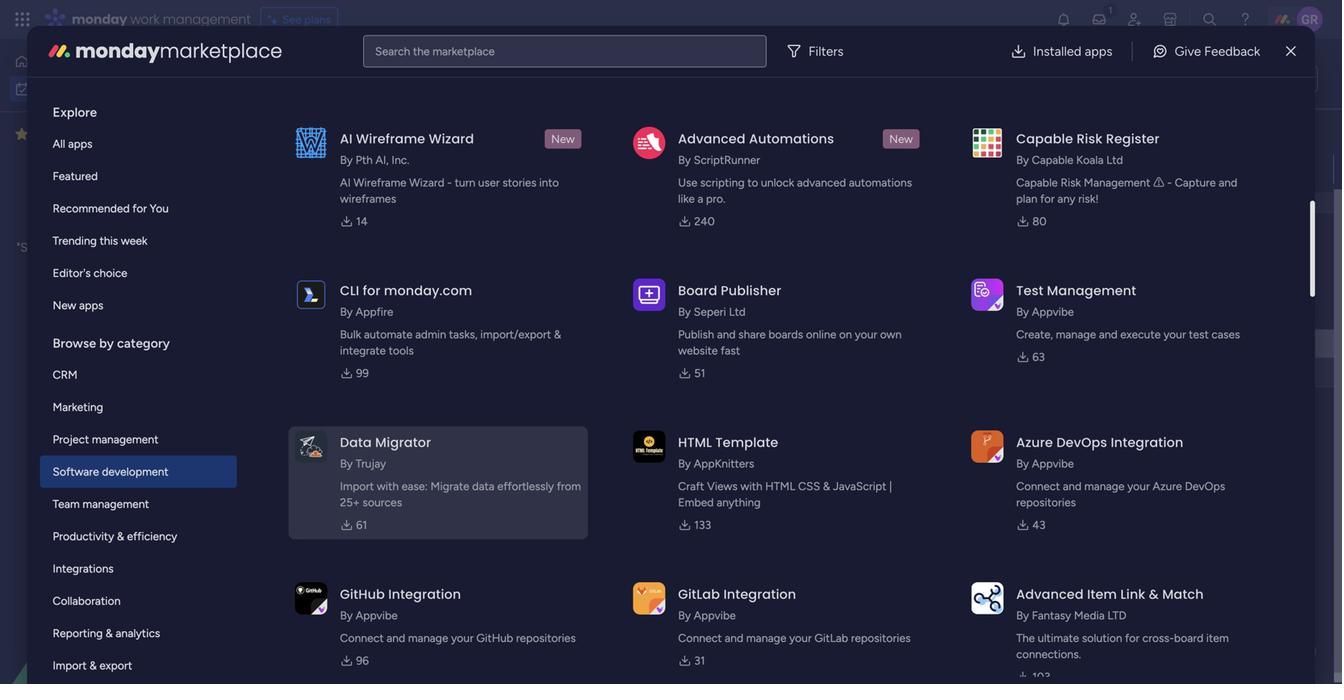 Task type: describe. For each thing, give the bounding box(es) containing it.
efficiency
[[127, 529, 177, 543]]

ai for ai wireframe wizard - turn user stories into wireframes
[[340, 176, 351, 189]]

item inside this week / 1 item
[[365, 308, 387, 322]]

without
[[271, 536, 329, 557]]

publish
[[679, 327, 715, 341]]

0 inside later / 0 items
[[323, 483, 330, 496]]

item inside button
[[270, 134, 293, 147]]

ltd inside board publisher by seperi ltd
[[729, 305, 746, 319]]

collaboration
[[53, 594, 121, 608]]

execute
[[1121, 327, 1162, 341]]

management right online on the right top
[[859, 338, 926, 352]]

ai wireframe wizard
[[340, 130, 474, 148]]

repositories for gitlab integration
[[852, 631, 911, 645]]

1 vertical spatial gitlab
[[815, 631, 849, 645]]

later
[[133, 258, 157, 273]]

advanced for advanced item link & match by fantasy media ltd
[[1017, 585, 1084, 603]]

like
[[679, 192, 695, 206]]

koala
[[1077, 153, 1104, 167]]

craft views with html css & javascript | embed anything
[[679, 479, 893, 509]]

no
[[40, 222, 57, 237]]

this week / 1 item
[[271, 304, 387, 324]]

- inside capable risk management ⚠️ - capture and plan for any risk!
[[1168, 176, 1173, 189]]

advanced
[[798, 176, 847, 189]]

appfire
[[356, 305, 394, 319]]

ltd inside the capable risk register by capable koala ltd
[[1107, 153, 1124, 167]]

see plans
[[282, 13, 331, 26]]

by inside cli for monday.com by appfire
[[340, 305, 353, 319]]

manage for github integration
[[408, 631, 449, 645]]

use
[[679, 176, 698, 189]]

import & export
[[53, 659, 132, 672]]

started
[[1236, 337, 1273, 350]]

new item button
[[237, 128, 299, 153]]

apps for all apps
[[68, 137, 93, 151]]

explore heading
[[40, 90, 237, 128]]

import for import & export
[[53, 659, 87, 672]]

2 to- from the top
[[694, 339, 709, 352]]

new right done
[[552, 132, 575, 146]]

103
[[1033, 670, 1051, 684]]

do
[[1281, 72, 1294, 86]]

week inside option
[[121, 234, 148, 248]]

project for not started
[[820, 338, 856, 352]]

app logo image for advanced item link & match
[[972, 582, 1004, 614]]

from
[[557, 479, 581, 493]]

productivity & efficiency option
[[40, 520, 237, 552]]

manage for azure devops integration
[[1085, 479, 1125, 493]]

automations
[[749, 130, 835, 148]]

installed apps button
[[998, 35, 1126, 67]]

pro.
[[707, 192, 726, 206]]

and left execute
[[1100, 327, 1118, 341]]

people for /
[[1008, 304, 1043, 317]]

hide done items
[[488, 134, 571, 147]]

update feed image
[[1092, 11, 1108, 27]]

azure inside "connect and manage your azure devops repositories"
[[1153, 479, 1183, 493]]

date
[[346, 536, 380, 557]]

home
[[36, 55, 66, 68]]

1 vertical spatial github
[[477, 631, 514, 645]]

fantasy
[[1033, 609, 1072, 622]]

yet
[[147, 222, 166, 237]]

app logo image for azure devops integration
[[972, 430, 1004, 463]]

appvibe for gitlab integration
[[694, 609, 736, 622]]

new up automations
[[890, 132, 914, 146]]

data
[[340, 433, 372, 451]]

appvibe for github integration
[[356, 609, 398, 622]]

a inside use scripting to unlock advanced automations like a pro.
[[698, 192, 704, 206]]

not started
[[1213, 337, 1273, 350]]

31
[[695, 654, 706, 667]]

crm
[[53, 368, 77, 382]]

browse
[[53, 336, 96, 351]]

recommended
[[53, 201, 130, 215]]

github inside 'github integration by appvibe'
[[340, 585, 385, 603]]

marketing option
[[40, 391, 237, 423]]

crm option
[[40, 359, 237, 391]]

board for board
[[878, 129, 907, 143]]

lottie animation element
[[0, 521, 206, 684]]

& inside bulk automate admin tasks, import/export & integrate tools
[[554, 327, 562, 341]]

you
[[147, 240, 167, 255]]

wireframe for ai wireframe wizard - turn user stories into wireframes
[[354, 176, 407, 189]]

search the marketplace
[[375, 44, 495, 58]]

give feedback link
[[1140, 35, 1274, 67]]

create,
[[1017, 327, 1054, 341]]

recommended for you
[[53, 201, 169, 215]]

repositories inside "connect and manage your azure devops repositories"
[[1017, 495, 1077, 509]]

user
[[479, 176, 500, 189]]

project management for not
[[820, 338, 926, 352]]

board publisher by seperi ltd
[[679, 281, 782, 319]]

greg robinson image
[[1298, 6, 1324, 32]]

1 to- from the top
[[694, 164, 709, 177]]

ease:
[[402, 479, 428, 493]]

devops inside azure devops integration by appvibe
[[1057, 433, 1108, 451]]

0 vertical spatial on
[[1254, 162, 1267, 176]]

apps for new apps
[[79, 298, 104, 312]]

automate
[[364, 327, 413, 341]]

monday marketplace image
[[46, 38, 72, 64]]

to
[[1266, 72, 1278, 86]]

for inside option
[[133, 201, 147, 215]]

bulk
[[340, 327, 361, 341]]

1 inside overdue / 1 item
[[349, 134, 354, 147]]

search everything image
[[1202, 11, 1219, 27]]

integrations option
[[40, 552, 237, 585]]

select product image
[[15, 11, 31, 27]]

it inside the no favorite boards yet "star" any board so that you can easily access it later
[[122, 258, 130, 273]]

azure devops integration by appvibe
[[1017, 433, 1184, 470]]

& inside craft views with html css & javascript | embed anything
[[824, 479, 831, 493]]

no favorite boards yet "star" any board so that you can easily access it later
[[17, 222, 189, 273]]

installed
[[1034, 44, 1082, 59]]

your inside publish and share boards online on your own website fast
[[855, 327, 878, 341]]

software development
[[53, 465, 169, 478]]

migrator
[[375, 433, 431, 451]]

by pth ai, inc.
[[340, 153, 410, 167]]

monday for monday marketplace
[[75, 38, 160, 65]]

search image
[[433, 134, 446, 147]]

access
[[82, 258, 119, 273]]

people for 1
[[1008, 129, 1043, 143]]

manage down "test management by appvibe"
[[1057, 327, 1097, 341]]

working
[[1210, 162, 1251, 176]]

by inside azure devops integration by appvibe
[[1017, 457, 1030, 470]]

can
[[170, 240, 189, 255]]

"star"
[[17, 240, 47, 255]]

favorites
[[35, 126, 89, 142]]

sources
[[363, 495, 402, 509]]

& left efficiency
[[117, 529, 124, 543]]

javascript
[[834, 479, 887, 493]]

management inside capable risk management ⚠️ - capture and plan for any risk!
[[1085, 176, 1151, 189]]

& inside option
[[89, 659, 97, 672]]

home option
[[10, 48, 196, 74]]

give feedback button
[[1140, 35, 1274, 67]]

editor's choice
[[53, 266, 127, 280]]

manage for gitlab integration
[[747, 631, 787, 645]]

link
[[1121, 585, 1146, 603]]

ai for ai wireframe wizard
[[340, 130, 353, 148]]

inc.
[[392, 153, 410, 167]]

import/export
[[481, 327, 551, 341]]

v2 overdue deadline image
[[1080, 162, 1093, 177]]

1 horizontal spatial marketplace
[[433, 44, 495, 58]]

v2 star 2 image
[[15, 124, 28, 144]]

board for board publisher by seperi ltd
[[679, 281, 718, 300]]

/ right later
[[311, 478, 319, 499]]

fast
[[721, 344, 741, 357]]

your left test
[[1164, 327, 1187, 341]]

import for import with ease: migrate data effortlessly from 25+ sources
[[340, 479, 374, 493]]

Filter dashboard by text search field
[[306, 128, 453, 153]]

overdue
[[271, 129, 334, 150]]

html inside html template by appknitters
[[679, 433, 712, 451]]

for inside the ultimate solution for cross-board item connections.
[[1126, 631, 1140, 645]]

use scripting to unlock advanced automations like a pro.
[[679, 176, 913, 206]]

app logo image for capable risk register
[[972, 127, 1004, 159]]

list
[[1297, 72, 1311, 86]]

management right "advanced"
[[859, 164, 926, 178]]

1 to-do from the top
[[694, 164, 723, 177]]

trending this week
[[53, 234, 148, 248]]

0 horizontal spatial a
[[332, 536, 342, 557]]

app logo image for github integration
[[295, 582, 327, 614]]

reporting
[[53, 626, 103, 640]]

effortlessly
[[498, 479, 554, 493]]

monday marketplace image
[[1163, 11, 1179, 27]]

ai wireframe wizard - turn user stories into wireframes
[[340, 176, 559, 206]]

8
[[1137, 337, 1144, 350]]

advanced item link & match by fantasy media ltd
[[1017, 585, 1205, 622]]

list box containing explore
[[40, 90, 237, 684]]

wireframes
[[340, 192, 396, 206]]

not
[[1213, 337, 1233, 350]]

1 vertical spatial capable
[[1033, 153, 1074, 167]]

views
[[708, 479, 738, 493]]

capable risk register by capable koala ltd
[[1017, 130, 1160, 167]]

wizard for ai wireframe wizard - turn user stories into wireframes
[[409, 176, 445, 189]]

software development option
[[40, 455, 237, 488]]

item
[[1088, 585, 1118, 603]]

2 to-do from the top
[[694, 339, 723, 352]]

by
[[99, 336, 114, 351]]

240
[[695, 214, 715, 228]]

board inside the ultimate solution for cross-board item connections.
[[1175, 631, 1204, 645]]

import & export option
[[40, 649, 237, 682]]

html inside craft views with html css & javascript | embed anything
[[766, 479, 796, 493]]

0 vertical spatial management
[[163, 10, 251, 28]]

trending this week option
[[40, 225, 237, 257]]

cli for monday.com by appfire
[[340, 281, 473, 319]]

customize button
[[578, 128, 665, 153]]



Task type: vqa. For each thing, say whether or not it's contained in the screenshot.
the Add the same item to multiple boards!
no



Task type: locate. For each thing, give the bounding box(es) containing it.
project management for working
[[820, 164, 926, 178]]

wireframe up wireframes
[[354, 176, 407, 189]]

1 project management from the top
[[820, 164, 926, 178]]

1 horizontal spatial ltd
[[1107, 153, 1124, 167]]

1 - from the left
[[448, 176, 452, 189]]

connect up 96
[[340, 631, 384, 645]]

seperi
[[694, 305, 727, 319]]

working on it
[[1210, 162, 1277, 176]]

collaboration option
[[40, 585, 237, 617]]

1 horizontal spatial html
[[766, 479, 796, 493]]

appvibe up 31
[[694, 609, 736, 622]]

0 vertical spatial import
[[340, 479, 374, 493]]

items up trujay
[[370, 424, 398, 438]]

1 vertical spatial wireframe
[[354, 176, 407, 189]]

item
[[270, 134, 293, 147], [356, 134, 379, 147], [365, 308, 387, 322], [1207, 631, 1230, 645]]

capable for management
[[1017, 176, 1059, 189]]

connect for gitlab
[[679, 631, 722, 645]]

risk for register
[[1077, 130, 1103, 148]]

that
[[122, 240, 144, 255]]

work
[[282, 61, 347, 97]]

2 - from the left
[[1168, 176, 1173, 189]]

connect and manage your azure devops repositories
[[1017, 479, 1226, 509]]

25+
[[340, 495, 360, 509]]

connect up '43'
[[1017, 479, 1061, 493]]

management up monday marketplace
[[163, 10, 251, 28]]

monday work management
[[72, 10, 251, 28]]

ultimate
[[1038, 631, 1080, 645]]

advanced for advanced automations
[[679, 130, 746, 148]]

63
[[1033, 350, 1046, 364]]

and
[[1220, 176, 1238, 189], [717, 327, 736, 341], [1100, 327, 1118, 341], [1064, 479, 1082, 493], [387, 631, 406, 645], [725, 631, 744, 645]]

week up the bulk
[[304, 304, 342, 324]]

browse by category heading
[[40, 321, 237, 359]]

marketplace right the
[[433, 44, 495, 58]]

0 vertical spatial gitlab
[[679, 585, 721, 603]]

jan 23
[[1115, 163, 1146, 176]]

publish and share boards online on your own website fast
[[679, 327, 902, 357]]

item inside overdue / 1 item
[[356, 134, 379, 147]]

lottie animation image
[[0, 521, 206, 684]]

- inside ai wireframe wizard - turn user stories into wireframes
[[448, 176, 452, 189]]

0 horizontal spatial connect
[[340, 631, 384, 645]]

1 up by pth ai, inc.
[[349, 134, 354, 147]]

board down match
[[1175, 631, 1204, 645]]

1 vertical spatial items
[[370, 424, 398, 438]]

connections.
[[1017, 647, 1082, 661]]

team management option
[[40, 488, 237, 520]]

appknitters
[[694, 457, 755, 470]]

apps down editor's choice
[[79, 298, 104, 312]]

& right import/export
[[554, 327, 562, 341]]

project inside option
[[53, 432, 89, 446]]

0 vertical spatial github
[[340, 585, 385, 603]]

appvibe for test management
[[1033, 305, 1075, 319]]

week for this
[[304, 304, 342, 324]]

connect up 31
[[679, 631, 722, 645]]

management up risk!
[[1085, 176, 1151, 189]]

1 horizontal spatial azure
[[1153, 479, 1183, 493]]

2 horizontal spatial connect
[[1017, 479, 1061, 493]]

favorite
[[60, 222, 103, 237]]

advanced inside advanced item link & match by fantasy media ltd
[[1017, 585, 1084, 603]]

board
[[878, 129, 907, 143], [679, 281, 718, 300]]

app logo image for test management
[[972, 278, 1004, 311]]

2 with from the left
[[741, 479, 763, 493]]

2 project management from the top
[[820, 338, 926, 352]]

your for gitlab integration
[[790, 631, 812, 645]]

1 vertical spatial boards
[[769, 327, 804, 341]]

2 horizontal spatial integration
[[1111, 433, 1184, 451]]

2 ai from the top
[[340, 176, 351, 189]]

appvibe up the create,
[[1033, 305, 1075, 319]]

next week / 0 items
[[271, 420, 398, 441]]

1 inside this week / 1 item
[[357, 308, 362, 322]]

ai up by pth ai, inc.
[[340, 130, 353, 148]]

explore
[[53, 105, 97, 120]]

project left own
[[820, 338, 856, 352]]

0 vertical spatial project management link
[[817, 155, 967, 183]]

manage down 'github integration by appvibe'
[[408, 631, 449, 645]]

by inside gitlab integration by appvibe
[[679, 609, 691, 622]]

0 vertical spatial ltd
[[1107, 153, 1124, 167]]

2 vertical spatial capable
[[1017, 176, 1059, 189]]

by inside the capable risk register by capable koala ltd
[[1017, 153, 1030, 167]]

my
[[238, 61, 275, 97]]

reporting & analytics option
[[40, 617, 237, 649]]

by inside advanced item link & match by fantasy media ltd
[[1017, 609, 1030, 622]]

template
[[716, 433, 779, 451]]

0 vertical spatial people
[[1008, 129, 1043, 143]]

team management
[[53, 497, 149, 511]]

ai inside ai wireframe wizard - turn user stories into wireframes
[[340, 176, 351, 189]]

0 horizontal spatial html
[[679, 433, 712, 451]]

project up software at the bottom
[[53, 432, 89, 446]]

1 horizontal spatial repositories
[[852, 631, 911, 645]]

capable inside capable risk management ⚠️ - capture and plan for any risk!
[[1017, 176, 1059, 189]]

connect for github
[[340, 631, 384, 645]]

project management link for working on it
[[817, 155, 967, 183]]

items right done
[[544, 134, 571, 147]]

2 group from the top
[[719, 304, 751, 317]]

html up appknitters
[[679, 433, 712, 451]]

0 vertical spatial monday
[[72, 10, 127, 28]]

migrate
[[431, 479, 470, 493]]

by inside 'github integration by appvibe'
[[340, 609, 353, 622]]

to-do up 51
[[694, 339, 723, 352]]

2 people from the top
[[1008, 304, 1043, 317]]

into
[[540, 176, 559, 189]]

the
[[1017, 631, 1036, 645]]

appvibe up 96
[[356, 609, 398, 622]]

new apps
[[53, 298, 104, 312]]

1 vertical spatial devops
[[1186, 479, 1226, 493]]

boards up that
[[106, 222, 144, 237]]

0 horizontal spatial 0
[[323, 483, 330, 496]]

ltd right koala on the right of page
[[1107, 153, 1124, 167]]

1 vertical spatial wizard
[[409, 176, 445, 189]]

risk up risk!
[[1061, 176, 1082, 189]]

1 people from the top
[[1008, 129, 1043, 143]]

wizard down inc.
[[409, 176, 445, 189]]

0 horizontal spatial ltd
[[729, 305, 746, 319]]

management for project management
[[92, 432, 159, 446]]

1 horizontal spatial devops
[[1186, 479, 1226, 493]]

& inside advanced item link & match by fantasy media ltd
[[1150, 585, 1160, 603]]

trending
[[53, 234, 97, 248]]

1 horizontal spatial integration
[[724, 585, 797, 603]]

notifications image
[[1056, 11, 1072, 27]]

& right link
[[1150, 585, 1160, 603]]

0 horizontal spatial marketplace
[[160, 38, 283, 65]]

and right capture
[[1220, 176, 1238, 189]]

on right working
[[1254, 162, 1267, 176]]

apps down the update feed icon
[[1085, 44, 1113, 59]]

connect for azure
[[1017, 479, 1061, 493]]

and up fast
[[717, 327, 736, 341]]

1 vertical spatial do
[[709, 339, 723, 352]]

with up the anything
[[741, 479, 763, 493]]

week right so
[[121, 234, 148, 248]]

wireframe inside ai wireframe wizard - turn user stories into wireframes
[[354, 176, 407, 189]]

project for working on it
[[820, 164, 856, 178]]

0 vertical spatial advanced
[[679, 130, 746, 148]]

2 vertical spatial project
[[53, 432, 89, 446]]

appvibe inside "test management by appvibe"
[[1033, 305, 1075, 319]]

any up easily
[[50, 240, 69, 255]]

and for board publisher
[[717, 327, 736, 341]]

connect and manage your github repositories
[[340, 631, 576, 645]]

import up 25+
[[340, 479, 374, 493]]

1 vertical spatial project management link
[[817, 330, 967, 357]]

1 horizontal spatial connect
[[679, 631, 722, 645]]

monday up home link
[[72, 10, 127, 28]]

and for azure devops integration
[[1064, 479, 1082, 493]]

1 vertical spatial 1
[[357, 308, 362, 322]]

turn
[[455, 176, 476, 189]]

your left own
[[855, 327, 878, 341]]

it left later
[[122, 258, 130, 273]]

boards inside publish and share boards online on your own website fast
[[769, 327, 804, 341]]

0 vertical spatial board
[[72, 240, 103, 255]]

filters
[[809, 44, 844, 59]]

manage down azure devops integration by appvibe
[[1085, 479, 1125, 493]]

later / 0 items
[[271, 478, 361, 499]]

1 vertical spatial it
[[122, 258, 130, 273]]

monday
[[72, 10, 127, 28], [75, 38, 160, 65]]

- left turn
[[448, 176, 452, 189]]

github
[[340, 585, 385, 603], [477, 631, 514, 645]]

1 horizontal spatial it
[[1270, 162, 1277, 176]]

& left "analytics"
[[106, 626, 113, 640]]

with up sources
[[377, 479, 399, 493]]

for left cross-
[[1126, 631, 1140, 645]]

0 vertical spatial week
[[121, 234, 148, 248]]

capable risk management ⚠️ - capture and plan for any risk!
[[1017, 176, 1238, 206]]

1 vertical spatial group
[[719, 304, 751, 317]]

new inside button
[[244, 134, 268, 147]]

1 image
[[1104, 1, 1118, 19]]

1 vertical spatial people
[[1008, 304, 1043, 317]]

for right plan
[[1041, 192, 1055, 206]]

integration for github integration
[[389, 585, 461, 603]]

2 vertical spatial apps
[[79, 298, 104, 312]]

new apps option
[[40, 289, 237, 321]]

see
[[282, 13, 302, 26]]

1 horizontal spatial advanced
[[1017, 585, 1084, 603]]

51
[[695, 366, 706, 380]]

any inside capable risk management ⚠️ - capture and plan for any risk!
[[1058, 192, 1076, 206]]

2 vertical spatial week
[[307, 420, 345, 441]]

people up plan
[[1008, 129, 1043, 143]]

risk inside the capable risk register by capable koala ltd
[[1077, 130, 1103, 148]]

2 horizontal spatial items
[[544, 134, 571, 147]]

import with ease: migrate data effortlessly from 25+ sources
[[340, 479, 581, 509]]

advanced
[[679, 130, 746, 148], [1017, 585, 1084, 603]]

/ up trujay
[[349, 420, 356, 441]]

customize
[[604, 134, 658, 147]]

your down gitlab integration by appvibe
[[790, 631, 812, 645]]

0 vertical spatial devops
[[1057, 433, 1108, 451]]

1 with from the left
[[377, 479, 399, 493]]

appvibe
[[1033, 305, 1075, 319], [1033, 457, 1075, 470], [356, 609, 398, 622], [694, 609, 736, 622]]

and inside publish and share boards online on your own website fast
[[717, 327, 736, 341]]

0 vertical spatial html
[[679, 433, 712, 451]]

editor's choice option
[[40, 257, 237, 289]]

app logo image for board publisher
[[633, 278, 666, 311]]

boards inside the no favorite boards yet "star" any board so that you can easily access it later
[[106, 222, 144, 237]]

by inside data migrator by trujay
[[340, 457, 353, 470]]

app logo image for cli for monday.com
[[295, 278, 327, 311]]

integration inside azure devops integration by appvibe
[[1111, 433, 1184, 451]]

0 left 25+
[[323, 483, 330, 496]]

96
[[356, 654, 369, 667]]

on inside publish and share boards online on your own website fast
[[840, 327, 853, 341]]

0 horizontal spatial advanced
[[679, 130, 746, 148]]

capable for register
[[1017, 130, 1074, 148]]

appvibe up '43'
[[1033, 457, 1075, 470]]

1 do from the top
[[709, 164, 723, 177]]

overdue / 1 item
[[271, 129, 379, 150]]

category
[[117, 336, 170, 351]]

appvibe inside gitlab integration by appvibe
[[694, 609, 736, 622]]

None search field
[[306, 128, 453, 153]]

board down favorite
[[72, 240, 103, 255]]

html left css
[[766, 479, 796, 493]]

1 horizontal spatial gitlab
[[815, 631, 849, 645]]

help image
[[1238, 11, 1254, 27]]

integration inside gitlab integration by appvibe
[[724, 585, 797, 603]]

date
[[1119, 129, 1143, 143]]

0 vertical spatial it
[[1270, 162, 1277, 176]]

give
[[1175, 44, 1202, 59]]

for inside cli for monday.com by appfire
[[363, 281, 381, 300]]

apps for installed apps
[[1085, 44, 1113, 59]]

week right next
[[307, 420, 345, 441]]

board inside board publisher by seperi ltd
[[679, 281, 718, 300]]

any
[[1058, 192, 1076, 206], [50, 240, 69, 255]]

craft
[[679, 479, 705, 493]]

0 vertical spatial wireframe
[[356, 130, 426, 148]]

0 horizontal spatial github
[[340, 585, 385, 603]]

apps right all
[[68, 137, 93, 151]]

and for gitlab integration
[[725, 631, 744, 645]]

project management
[[820, 164, 926, 178], [820, 338, 926, 352]]

management inside team management option
[[83, 497, 149, 511]]

integration inside 'github integration by appvibe'
[[389, 585, 461, 603]]

see plans button
[[261, 7, 338, 31]]

risk inside capable risk management ⚠️ - capture and plan for any risk!
[[1061, 176, 1082, 189]]

apps
[[1085, 44, 1113, 59], [68, 137, 93, 151], [79, 298, 104, 312]]

0 vertical spatial wizard
[[429, 130, 474, 148]]

import inside the import with ease: migrate data effortlessly from 25+ sources
[[340, 479, 374, 493]]

import
[[340, 479, 374, 493], [53, 659, 87, 672]]

1 vertical spatial project
[[820, 338, 856, 352]]

cli
[[340, 281, 360, 300]]

board inside the no favorite boards yet "star" any board so that you can easily access it later
[[72, 240, 103, 255]]

& right css
[[824, 479, 831, 493]]

0 vertical spatial 1
[[349, 134, 354, 147]]

week for next
[[307, 420, 345, 441]]

0 horizontal spatial on
[[840, 327, 853, 341]]

management for team management
[[83, 497, 149, 511]]

a left date
[[332, 536, 342, 557]]

risk for management
[[1061, 176, 1082, 189]]

1 horizontal spatial a
[[698, 192, 704, 206]]

1 horizontal spatial 0
[[360, 424, 368, 438]]

0 vertical spatial a
[[698, 192, 704, 206]]

with inside craft views with html css & javascript | embed anything
[[741, 479, 763, 493]]

connect inside "connect and manage your azure devops repositories"
[[1017, 479, 1061, 493]]

appvibe inside azure devops integration by appvibe
[[1033, 457, 1075, 470]]

0 horizontal spatial items
[[333, 483, 361, 496]]

0 vertical spatial azure
[[1017, 433, 1054, 451]]

for left 'you'
[[133, 201, 147, 215]]

trujay
[[356, 457, 386, 470]]

risk up koala on the right of page
[[1077, 130, 1103, 148]]

azure inside azure devops integration by appvibe
[[1017, 433, 1054, 451]]

mar
[[1117, 337, 1135, 350]]

integration up "connect and manage your azure devops repositories"
[[1111, 433, 1184, 451]]

wizard inside ai wireframe wizard - turn user stories into wireframes
[[409, 176, 445, 189]]

to- up 51
[[694, 339, 709, 352]]

0 vertical spatial ai
[[340, 130, 353, 148]]

wireframe up ai,
[[356, 130, 426, 148]]

group for 1
[[719, 129, 751, 143]]

1 group from the top
[[719, 129, 751, 143]]

boards right share
[[769, 327, 804, 341]]

new
[[552, 132, 575, 146], [890, 132, 914, 146], [244, 134, 268, 147], [53, 298, 76, 312]]

2 horizontal spatial repositories
[[1017, 495, 1077, 509]]

apps inside button
[[1085, 44, 1113, 59]]

0 vertical spatial project management
[[820, 164, 926, 178]]

invite members image
[[1127, 11, 1144, 27]]

by inside board publisher by seperi ltd
[[679, 305, 691, 319]]

1 vertical spatial monday
[[75, 38, 160, 65]]

1 vertical spatial to-do
[[694, 339, 723, 352]]

dapulse x slim image
[[1287, 42, 1297, 61]]

43
[[1033, 518, 1046, 532]]

& left export
[[89, 659, 97, 672]]

0 horizontal spatial azure
[[1017, 433, 1054, 451]]

1 horizontal spatial board
[[1175, 631, 1204, 645]]

app logo image for html template
[[633, 430, 666, 463]]

appvibe inside 'github integration by appvibe'
[[356, 609, 398, 622]]

manage down gitlab integration by appvibe
[[747, 631, 787, 645]]

cases
[[1212, 327, 1241, 341]]

productivity & efficiency
[[53, 529, 177, 543]]

2 project management link from the top
[[817, 330, 967, 357]]

0 vertical spatial apps
[[1085, 44, 1113, 59]]

match
[[1163, 585, 1205, 603]]

advanced up fantasy
[[1017, 585, 1084, 603]]

1 vertical spatial board
[[1175, 631, 1204, 645]]

management inside "test management by appvibe"
[[1048, 281, 1137, 300]]

monday down work on the left top
[[75, 38, 160, 65]]

and inside capable risk management ⚠️ - capture and plan for any risk!
[[1220, 176, 1238, 189]]

ltd down publisher
[[729, 305, 746, 319]]

manage inside "connect and manage your azure devops repositories"
[[1085, 479, 1125, 493]]

0 vertical spatial to-do
[[694, 164, 723, 177]]

recommended for you option
[[40, 192, 237, 225]]

your inside "connect and manage your azure devops repositories"
[[1128, 479, 1151, 493]]

1 horizontal spatial 1
[[357, 308, 362, 322]]

ltd
[[1107, 153, 1124, 167], [729, 305, 746, 319]]

by inside html template by appknitters
[[679, 457, 691, 470]]

app logo image for gitlab integration
[[633, 582, 666, 614]]

wireframe
[[356, 130, 426, 148], [354, 176, 407, 189]]

/
[[338, 129, 345, 150], [346, 304, 354, 324], [349, 420, 356, 441], [311, 478, 319, 499], [384, 536, 391, 557]]

without a date /
[[271, 536, 395, 557]]

and inside "connect and manage your azure devops repositories"
[[1064, 479, 1082, 493]]

featured option
[[40, 160, 237, 192]]

project management option
[[40, 423, 237, 455]]

own
[[881, 327, 902, 341]]

/ right date
[[384, 536, 391, 557]]

do down seperi
[[709, 339, 723, 352]]

0 vertical spatial group
[[719, 129, 751, 143]]

1 vertical spatial advanced
[[1017, 585, 1084, 603]]

1 vertical spatial 0
[[323, 483, 330, 496]]

any inside the no favorite boards yet "star" any board so that you can easily access it later
[[50, 240, 69, 255]]

this
[[271, 304, 301, 324]]

0 horizontal spatial any
[[50, 240, 69, 255]]

1 vertical spatial ai
[[340, 176, 351, 189]]

tasks,
[[449, 327, 478, 341]]

by scriptrunner
[[679, 153, 761, 167]]

monday marketplace
[[75, 38, 283, 65]]

1 vertical spatial risk
[[1061, 176, 1082, 189]]

mar 8
[[1117, 337, 1144, 350]]

publisher
[[721, 281, 782, 300]]

css
[[799, 479, 821, 493]]

management up development on the left bottom
[[92, 432, 159, 446]]

marketplace down monday work management
[[160, 38, 283, 65]]

0 vertical spatial capable
[[1017, 130, 1074, 148]]

wizard for ai wireframe wizard
[[429, 130, 474, 148]]

items inside later / 0 items
[[333, 483, 361, 496]]

export
[[100, 659, 132, 672]]

0 inside next week / 0 items
[[360, 424, 368, 438]]

0 horizontal spatial board
[[72, 240, 103, 255]]

item up pth
[[356, 134, 379, 147]]

1 vertical spatial a
[[332, 536, 342, 557]]

featured
[[53, 169, 98, 183]]

1 ai from the top
[[340, 130, 353, 148]]

item down my work
[[270, 134, 293, 147]]

1 vertical spatial apps
[[68, 137, 93, 151]]

0 vertical spatial 0
[[360, 424, 368, 438]]

to- up like on the top right of page
[[694, 164, 709, 177]]

0 horizontal spatial -
[[448, 176, 452, 189]]

your for github integration
[[451, 631, 474, 645]]

board up seperi
[[679, 281, 718, 300]]

0 vertical spatial risk
[[1077, 130, 1103, 148]]

on right online on the right top
[[840, 327, 853, 341]]

group down publisher
[[719, 304, 751, 317]]

2 vertical spatial management
[[83, 497, 149, 511]]

advanced up the by scriptrunner
[[679, 130, 746, 148]]

0 vertical spatial do
[[709, 164, 723, 177]]

import down reporting
[[53, 659, 87, 672]]

your for azure devops integration
[[1128, 479, 1151, 493]]

1 vertical spatial azure
[[1153, 479, 1183, 493]]

1 horizontal spatial on
[[1254, 162, 1267, 176]]

week
[[121, 234, 148, 248], [304, 304, 342, 324], [307, 420, 345, 441]]

app logo image for data migrator
[[295, 430, 327, 463]]

1 horizontal spatial github
[[477, 631, 514, 645]]

gitlab integration by appvibe
[[679, 585, 797, 622]]

gitlab inside gitlab integration by appvibe
[[679, 585, 721, 603]]

by inside "test management by appvibe"
[[1017, 305, 1030, 319]]

choice
[[94, 266, 127, 280]]

and for github integration
[[387, 631, 406, 645]]

integration up connect and manage your github repositories
[[389, 585, 461, 603]]

0 vertical spatial any
[[1058, 192, 1076, 206]]

1 project management link from the top
[[817, 155, 967, 183]]

integration up connect and manage your gitlab repositories
[[724, 585, 797, 603]]

import inside option
[[53, 659, 87, 672]]

for inside capable risk management ⚠️ - capture and plan for any risk!
[[1041, 192, 1055, 206]]

wireframe for ai wireframe wizard
[[356, 130, 426, 148]]

with inside the import with ease: migrate data effortlessly from 25+ sources
[[377, 479, 399, 493]]

easily
[[49, 258, 79, 273]]

app logo image
[[295, 127, 327, 159], [633, 127, 666, 159], [972, 127, 1004, 159], [295, 278, 327, 311], [633, 278, 666, 311], [972, 278, 1004, 311], [295, 430, 327, 463], [633, 430, 666, 463], [972, 430, 1004, 463], [295, 582, 327, 614], [633, 582, 666, 614], [972, 582, 1004, 614]]

devops inside "connect and manage your azure devops repositories"
[[1186, 479, 1226, 493]]

later
[[271, 478, 308, 499]]

integration for gitlab integration
[[724, 585, 797, 603]]

1 horizontal spatial board
[[878, 129, 907, 143]]

media
[[1075, 609, 1105, 622]]

2 vertical spatial items
[[333, 483, 361, 496]]

all apps option
[[40, 128, 237, 160]]

management up productivity & efficiency
[[83, 497, 149, 511]]

devops
[[1057, 433, 1108, 451], [1186, 479, 1226, 493]]

filters button
[[780, 35, 857, 67]]

management up create, manage and execute your test cases
[[1048, 281, 1137, 300]]

management inside project management option
[[92, 432, 159, 446]]

the
[[413, 44, 430, 58]]

items inside next week / 0 items
[[370, 424, 398, 438]]

jan
[[1115, 163, 1131, 176]]

group for /
[[719, 304, 751, 317]]

and down 'github integration by appvibe'
[[387, 631, 406, 645]]

project management link for not started
[[817, 330, 967, 357]]

repositories for github integration
[[516, 631, 576, 645]]

133
[[695, 518, 712, 532]]

azure
[[1017, 433, 1054, 451], [1153, 479, 1183, 493]]

item inside the ultimate solution for cross-board item connections.
[[1207, 631, 1230, 645]]

0 vertical spatial board
[[878, 129, 907, 143]]

development
[[102, 465, 169, 478]]

and down azure devops integration by appvibe
[[1064, 479, 1082, 493]]

your down azure devops integration by appvibe
[[1128, 479, 1151, 493]]

⚠️
[[1154, 176, 1165, 189]]

to-do up the pro.
[[694, 164, 723, 177]]

2 do from the top
[[709, 339, 723, 352]]

0 vertical spatial boards
[[106, 222, 144, 237]]

1 vertical spatial board
[[679, 281, 718, 300]]

project
[[820, 164, 856, 178], [820, 338, 856, 352], [53, 432, 89, 446]]

and down gitlab integration by appvibe
[[725, 631, 744, 645]]

plans
[[304, 13, 331, 26]]

0 horizontal spatial it
[[122, 258, 130, 273]]

/ right overdue
[[338, 129, 345, 150]]

1 up the bulk
[[357, 308, 362, 322]]

1 vertical spatial project management
[[820, 338, 926, 352]]

0 vertical spatial project
[[820, 164, 856, 178]]

1 vertical spatial import
[[53, 659, 87, 672]]

/ up the bulk
[[346, 304, 354, 324]]

list box
[[40, 90, 237, 684]]

items down trujay
[[333, 483, 361, 496]]

new inside option
[[53, 298, 76, 312]]

to-
[[694, 164, 709, 177], [694, 339, 709, 352]]

monday for monday work management
[[72, 10, 127, 28]]

- right ⚠️
[[1168, 176, 1173, 189]]



